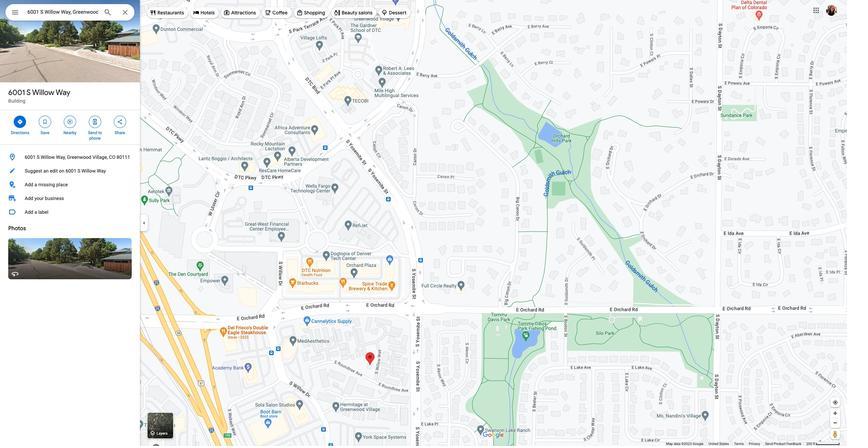 Task type: locate. For each thing, give the bounding box(es) containing it.
6001 up building
[[8, 88, 25, 97]]

0 horizontal spatial way
[[56, 88, 70, 97]]

layers
[[157, 432, 168, 436]]

shopping button
[[294, 4, 330, 21]]

willow down greenwood
[[82, 168, 96, 174]]

s inside button
[[37, 154, 40, 160]]

6001 inside button
[[25, 154, 36, 160]]

google maps element
[[0, 0, 848, 446]]

a left missing
[[34, 182, 37, 187]]

1 vertical spatial send
[[766, 442, 774, 446]]

suggest an edit on 6001 s willow way button
[[0, 164, 140, 178]]

united
[[709, 442, 719, 446]]

footer inside the google maps element
[[667, 442, 807, 446]]

willow inside button
[[41, 154, 55, 160]]

 button
[[5, 4, 25, 22]]

coffee button
[[262, 4, 292, 21]]

send left product
[[766, 442, 774, 446]]

add left label
[[25, 209, 33, 215]]

 search field
[[5, 4, 135, 22]]


[[92, 118, 98, 126]]

0 vertical spatial way
[[56, 88, 70, 97]]

1 vertical spatial add
[[25, 196, 33, 201]]

6001 up 'suggest'
[[25, 154, 36, 160]]

a
[[34, 182, 37, 187], [34, 209, 37, 215]]

1 horizontal spatial send
[[766, 442, 774, 446]]

dessert
[[389, 10, 407, 16]]

0 horizontal spatial send
[[88, 130, 97, 135]]

send for send product feedback
[[766, 442, 774, 446]]

0 vertical spatial willow
[[32, 88, 54, 97]]

attractions button
[[221, 4, 260, 21]]

united states button
[[709, 442, 730, 446]]

1 vertical spatial 6001
[[25, 154, 36, 160]]

add inside add a missing place "button"
[[25, 182, 33, 187]]

attractions
[[231, 10, 256, 16]]

coffee
[[273, 10, 288, 16]]


[[11, 8, 19, 17]]

willow for way
[[32, 88, 54, 97]]

1 a from the top
[[34, 182, 37, 187]]

3 add from the top
[[25, 209, 33, 215]]

willow for way,
[[41, 154, 55, 160]]

6001 inside button
[[66, 168, 76, 174]]

zoom out image
[[834, 421, 839, 426]]

way down village,
[[97, 168, 106, 174]]

2 vertical spatial s
[[78, 168, 80, 174]]

add inside add your business link
[[25, 196, 33, 201]]

a left label
[[34, 209, 37, 215]]

your
[[34, 196, 44, 201]]

add down 'suggest'
[[25, 182, 33, 187]]

greenwood
[[67, 154, 91, 160]]

willow inside 6001 s willow way building
[[32, 88, 54, 97]]

add
[[25, 182, 33, 187], [25, 196, 33, 201], [25, 209, 33, 215]]

village,
[[93, 154, 108, 160]]

on
[[59, 168, 64, 174]]

add left your
[[25, 196, 33, 201]]

missing
[[38, 182, 55, 187]]

2 vertical spatial willow
[[82, 168, 96, 174]]

feedback
[[787, 442, 802, 446]]

2 add from the top
[[25, 196, 33, 201]]

2 horizontal spatial s
[[78, 168, 80, 174]]

s
[[27, 88, 31, 97], [37, 154, 40, 160], [78, 168, 80, 174]]

2 a from the top
[[34, 209, 37, 215]]

label
[[38, 209, 48, 215]]

0 vertical spatial a
[[34, 182, 37, 187]]

google
[[693, 442, 704, 446]]

1 vertical spatial way
[[97, 168, 106, 174]]

willow
[[32, 88, 54, 97], [41, 154, 55, 160], [82, 168, 96, 174]]

None field
[[27, 8, 98, 16]]

ft
[[814, 442, 816, 446]]

6001
[[8, 88, 25, 97], [25, 154, 36, 160], [66, 168, 76, 174]]

2 vertical spatial add
[[25, 209, 33, 215]]

way inside suggest an edit on 6001 s willow way button
[[97, 168, 106, 174]]

footer
[[667, 442, 807, 446]]

willow up 
[[32, 88, 54, 97]]

way
[[56, 88, 70, 97], [97, 168, 106, 174]]

product
[[775, 442, 787, 446]]

nearby
[[64, 130, 77, 135]]

6001 inside 6001 s willow way building
[[8, 88, 25, 97]]

s inside 6001 s willow way building
[[27, 88, 31, 97]]

willow inside button
[[82, 168, 96, 174]]

willow left way,
[[41, 154, 55, 160]]

terms
[[735, 442, 745, 446]]

0 vertical spatial send
[[88, 130, 97, 135]]

add inside add a label "button"
[[25, 209, 33, 215]]

0 vertical spatial s
[[27, 88, 31, 97]]

1 horizontal spatial s
[[37, 154, 40, 160]]

terms button
[[735, 442, 745, 446]]

0 vertical spatial add
[[25, 182, 33, 187]]

add for add your business
[[25, 196, 33, 201]]

6001 for way
[[8, 88, 25, 97]]

send up phone
[[88, 130, 97, 135]]

1 add from the top
[[25, 182, 33, 187]]

1 vertical spatial willow
[[41, 154, 55, 160]]

way up 
[[56, 88, 70, 97]]

none field inside 6001 s willow way, greenwood village, co 80111 field
[[27, 8, 98, 16]]

beauty salons
[[342, 10, 373, 16]]

6001 right 'on'
[[66, 168, 76, 174]]

suggest
[[25, 168, 42, 174]]

0 horizontal spatial s
[[27, 88, 31, 97]]

send product feedback
[[766, 442, 802, 446]]

1 vertical spatial a
[[34, 209, 37, 215]]

way,
[[56, 154, 66, 160]]

a for label
[[34, 209, 37, 215]]

s for way,
[[37, 154, 40, 160]]

hotels button
[[190, 4, 219, 21]]

united states
[[709, 442, 730, 446]]

send product feedback button
[[766, 442, 802, 446]]


[[117, 118, 123, 126]]

send inside send product feedback button
[[766, 442, 774, 446]]

map
[[667, 442, 674, 446]]

add for add a label
[[25, 209, 33, 215]]

hotels
[[201, 10, 215, 16]]

suggest an edit on 6001 s willow way
[[25, 168, 106, 174]]

add a missing place
[[25, 182, 68, 187]]

2 vertical spatial 6001
[[66, 168, 76, 174]]

an
[[43, 168, 49, 174]]

footer containing map data ©2023 google
[[667, 442, 807, 446]]

save
[[41, 130, 49, 135]]

send inside send to phone
[[88, 130, 97, 135]]

map data ©2023 google
[[667, 442, 704, 446]]

1 vertical spatial s
[[37, 154, 40, 160]]

shopping
[[304, 10, 326, 16]]

0 vertical spatial 6001
[[8, 88, 25, 97]]

1 horizontal spatial way
[[97, 168, 106, 174]]

s inside button
[[78, 168, 80, 174]]

send
[[88, 130, 97, 135], [766, 442, 774, 446]]



Task type: vqa. For each thing, say whether or not it's contained in the screenshot.
Willow
yes



Task type: describe. For each thing, give the bounding box(es) containing it.
send for send to phone
[[88, 130, 97, 135]]

actions for 6001 s willow way region
[[0, 110, 140, 145]]

states
[[720, 442, 730, 446]]

200 ft
[[807, 442, 816, 446]]

zoom in image
[[834, 411, 839, 416]]

send to phone
[[88, 130, 102, 141]]

edit
[[50, 168, 58, 174]]

6001 for way,
[[25, 154, 36, 160]]

s for way
[[27, 88, 31, 97]]

a for missing
[[34, 182, 37, 187]]

6001 S Willow Way, Greenwood Village, CO 80111 field
[[5, 4, 135, 21]]

salons
[[359, 10, 373, 16]]

restaurants
[[158, 10, 184, 16]]

beauty
[[342, 10, 358, 16]]

to
[[98, 130, 102, 135]]

6001 s willow way main content
[[0, 0, 140, 446]]

add your business
[[25, 196, 64, 201]]

200
[[807, 442, 813, 446]]

80111
[[117, 154, 130, 160]]

6001 s willow way, greenwood village, co 80111 button
[[0, 150, 140, 164]]

dessert button
[[379, 4, 411, 21]]

show street view coverage image
[[831, 429, 841, 439]]

building
[[8, 98, 25, 104]]

add a label
[[25, 209, 48, 215]]

show your location image
[[833, 400, 839, 406]]

co
[[109, 154, 116, 160]]

200 ft button
[[807, 442, 841, 446]]

privacy
[[750, 442, 761, 446]]

phone
[[89, 136, 101, 141]]

share
[[115, 130, 125, 135]]


[[17, 118, 23, 126]]

directions
[[11, 130, 29, 135]]

add for add a missing place
[[25, 182, 33, 187]]

place
[[56, 182, 68, 187]]

add a label button
[[0, 205, 140, 219]]

add your business link
[[0, 192, 140, 205]]

©2023
[[682, 442, 693, 446]]

way inside 6001 s willow way building
[[56, 88, 70, 97]]

business
[[45, 196, 64, 201]]

beauty salons button
[[332, 4, 377, 21]]

data
[[674, 442, 681, 446]]

add a missing place button
[[0, 178, 140, 192]]


[[67, 118, 73, 126]]

restaurants button
[[147, 4, 188, 21]]

collapse side panel image
[[140, 219, 148, 227]]

6001 s willow way building
[[8, 88, 70, 104]]

photos
[[8, 225, 26, 232]]

google account: cara nguyen  
(cara.nguyen@adept.ai) image
[[827, 5, 838, 16]]

6001 s willow way, greenwood village, co 80111
[[25, 154, 130, 160]]


[[42, 118, 48, 126]]

privacy button
[[750, 442, 761, 446]]



